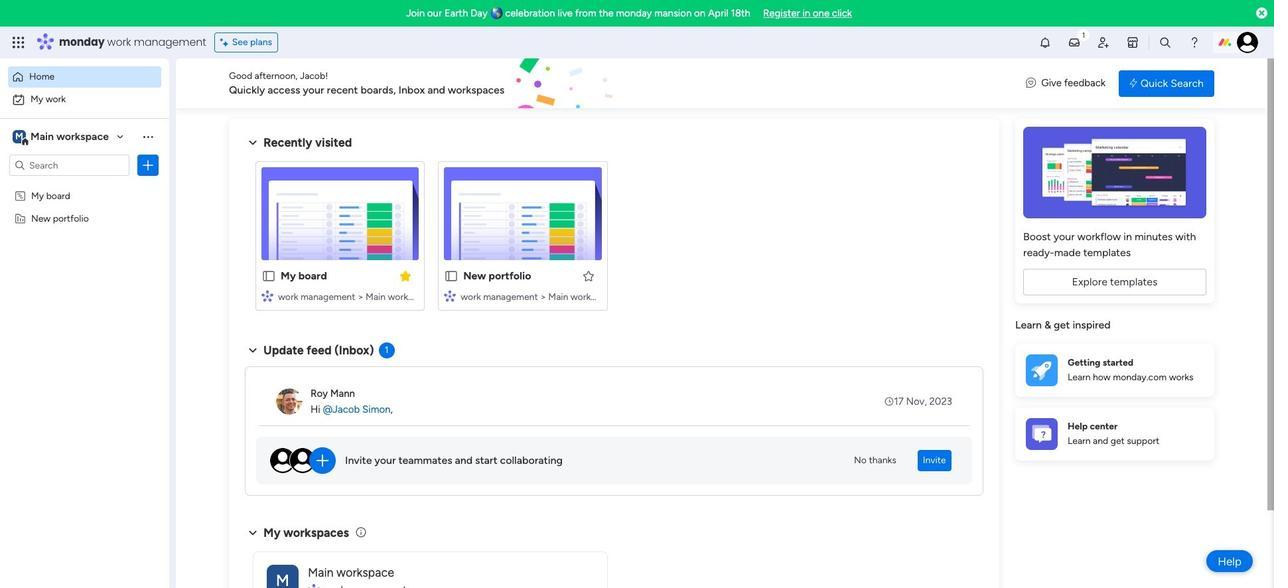 Task type: describe. For each thing, give the bounding box(es) containing it.
see plans image
[[220, 35, 232, 50]]

getting started element
[[1016, 344, 1215, 397]]

options image
[[141, 159, 155, 172]]

add to favorites image
[[582, 269, 595, 282]]

2 vertical spatial option
[[0, 184, 169, 186]]

notifications image
[[1039, 36, 1052, 49]]

Search in workspace field
[[28, 158, 111, 173]]

quick search results list box
[[245, 151, 984, 327]]

jacob simon image
[[1237, 32, 1259, 53]]

v2 user feedback image
[[1027, 76, 1036, 91]]

workspace options image
[[141, 130, 155, 143]]

v2 bolt switch image
[[1130, 76, 1138, 91]]

1 image
[[1078, 27, 1090, 42]]

close update feed (inbox) image
[[245, 343, 261, 358]]



Task type: locate. For each thing, give the bounding box(es) containing it.
close recently visited image
[[245, 135, 261, 151]]

templates image image
[[1028, 127, 1203, 218]]

monday marketplace image
[[1127, 36, 1140, 49]]

public board image
[[444, 269, 459, 283]]

invite members image
[[1097, 36, 1111, 49]]

workspace image
[[13, 129, 26, 144], [267, 565, 299, 588]]

1 vertical spatial workspace image
[[267, 565, 299, 588]]

0 horizontal spatial workspace image
[[13, 129, 26, 144]]

option
[[8, 66, 161, 88], [8, 89, 161, 110], [0, 184, 169, 186]]

roy mann image
[[276, 388, 303, 415]]

workspace selection element
[[13, 129, 111, 146]]

search everything image
[[1159, 36, 1172, 49]]

help center element
[[1016, 407, 1215, 460]]

public board image
[[262, 269, 276, 283]]

list box
[[0, 182, 169, 409]]

close my workspaces image
[[245, 525, 261, 541]]

1 horizontal spatial workspace image
[[267, 565, 299, 588]]

0 vertical spatial option
[[8, 66, 161, 88]]

1 vertical spatial option
[[8, 89, 161, 110]]

remove from favorites image
[[399, 269, 412, 282]]

1 element
[[379, 343, 395, 358]]

0 vertical spatial workspace image
[[13, 129, 26, 144]]

update feed image
[[1068, 36, 1081, 49]]

help image
[[1188, 36, 1202, 49]]

select product image
[[12, 36, 25, 49]]



Task type: vqa. For each thing, say whether or not it's contained in the screenshot.
add to favorites Image
yes



